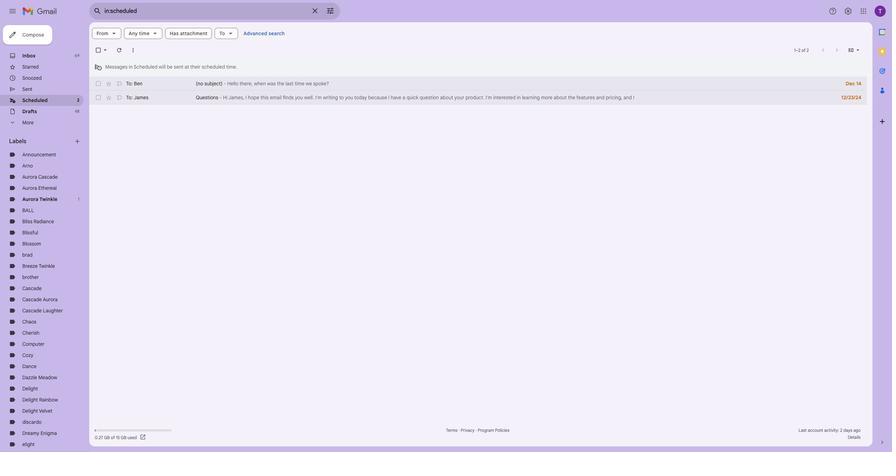 Task type: vqa. For each thing, say whether or not it's contained in the screenshot.
Tim related to Ruby on Rails
no



Task type: locate. For each thing, give the bounding box(es) containing it.
0 horizontal spatial -
[[220, 94, 222, 101]]

writing
[[323, 94, 338, 101]]

compose button
[[3, 25, 52, 45]]

0 horizontal spatial 1
[[78, 197, 79, 202]]

terms link
[[446, 428, 458, 433]]

1 vertical spatial 1
[[78, 197, 79, 202]]

2 · from the left
[[476, 428, 477, 433]]

inbox
[[22, 53, 36, 59]]

to: left james
[[126, 94, 133, 101]]

their
[[190, 64, 201, 70]]

questions - hi james, i hope this email finds you well. i'm writing to you today because i have a quick question about your product. i'm interested in learning more about the features and pricing, and i
[[196, 94, 635, 101]]

0 vertical spatial to:
[[126, 81, 133, 87]]

0 vertical spatial scheduled
[[134, 64, 157, 70]]

any time button
[[124, 28, 163, 39]]

the left features
[[568, 94, 576, 101]]

aurora down arno link
[[22, 174, 37, 180]]

aurora ethereal
[[22, 185, 57, 191]]

ball
[[22, 207, 34, 214]]

chaos
[[22, 319, 36, 325]]

compose
[[22, 32, 44, 38]]

there,
[[240, 81, 253, 87]]

scheduled left will
[[134, 64, 157, 70]]

ethereal
[[38, 185, 57, 191]]

labels navigation
[[0, 22, 89, 452]]

i'm
[[315, 94, 322, 101], [486, 94, 492, 101]]

aurora for aurora ethereal
[[22, 185, 37, 191]]

2 horizontal spatial i
[[633, 94, 635, 101]]

the left the last
[[277, 81, 284, 87]]

aurora up ball link
[[22, 196, 38, 203]]

ball link
[[22, 207, 34, 214]]

main content
[[89, 22, 873, 447]]

3 delight from the top
[[22, 408, 38, 414]]

delight rainbow
[[22, 397, 58, 403]]

1 horizontal spatial gb
[[121, 435, 127, 440]]

cascade for cascade laughter
[[22, 308, 42, 314]]

bliss
[[22, 219, 32, 225]]

0 horizontal spatial ·
[[459, 428, 460, 433]]

2
[[799, 48, 801, 53], [807, 48, 809, 53], [77, 98, 79, 103], [840, 428, 843, 433]]

0 vertical spatial time
[[139, 30, 150, 37]]

1 vertical spatial of
[[111, 435, 115, 440]]

cascade aurora link
[[22, 297, 58, 303]]

0.27 gb of 15 gb used
[[95, 435, 137, 440]]

to:
[[126, 81, 133, 87], [126, 94, 133, 101]]

0 vertical spatial delight
[[22, 386, 38, 392]]

delight down dazzle
[[22, 386, 38, 392]]

i left have
[[388, 94, 390, 101]]

1 vertical spatial in
[[517, 94, 521, 101]]

computer link
[[22, 341, 44, 348]]

twinkle for aurora twinkle
[[39, 196, 57, 203]]

last
[[799, 428, 807, 433]]

None checkbox
[[95, 80, 102, 87]]

ben
[[134, 81, 143, 87]]

aurora ethereal link
[[22, 185, 57, 191]]

and left 'pricing,'
[[596, 94, 605, 101]]

None search field
[[89, 3, 340, 20]]

1 vertical spatial -
[[220, 94, 222, 101]]

1 horizontal spatial scheduled
[[134, 64, 157, 70]]

cascade aurora
[[22, 297, 58, 303]]

scheduled
[[134, 64, 157, 70], [22, 97, 48, 104]]

cascade up chaos link
[[22, 308, 42, 314]]

1 for 1 – 2 of 2
[[794, 48, 796, 53]]

2 inside last account activity: 2 days ago details
[[840, 428, 843, 433]]

· right terms link
[[459, 428, 460, 433]]

twinkle right breeze
[[39, 263, 55, 269]]

1 horizontal spatial 1
[[794, 48, 796, 53]]

of
[[802, 48, 806, 53], [111, 435, 115, 440]]

about
[[440, 94, 453, 101], [554, 94, 567, 101]]

delight up discardo link
[[22, 408, 38, 414]]

radiance
[[34, 219, 54, 225]]

1 gb from the left
[[104, 435, 110, 440]]

1 inside main content
[[794, 48, 796, 53]]

delight rainbow link
[[22, 397, 58, 403]]

blossom
[[22, 241, 41, 247]]

i right 'pricing,'
[[633, 94, 635, 101]]

- left the hi
[[220, 94, 222, 101]]

1 horizontal spatial you
[[345, 94, 353, 101]]

None checkbox
[[95, 47, 102, 54], [95, 94, 102, 101], [95, 47, 102, 54], [95, 94, 102, 101]]

0 vertical spatial 1
[[794, 48, 796, 53]]

of inside footer
[[111, 435, 115, 440]]

elight link
[[22, 442, 35, 448]]

2 inside labels navigation
[[77, 98, 79, 103]]

1 horizontal spatial in
[[517, 94, 521, 101]]

and
[[596, 94, 605, 101], [624, 94, 632, 101]]

0 vertical spatial of
[[802, 48, 806, 53]]

1 vertical spatial delight
[[22, 397, 38, 403]]

delight down delight link
[[22, 397, 38, 403]]

0.27
[[95, 435, 103, 440]]

dreamy enigma link
[[22, 430, 57, 437]]

1 you from the left
[[295, 94, 303, 101]]

gb right 15
[[121, 435, 127, 440]]

hi
[[223, 94, 228, 101]]

0 horizontal spatial in
[[129, 64, 133, 70]]

inbox link
[[22, 53, 36, 59]]

and right 'pricing,'
[[624, 94, 632, 101]]

footer containing terms
[[89, 427, 867, 441]]

cascade up ethereal
[[38, 174, 58, 180]]

at
[[185, 64, 189, 70]]

1 horizontal spatial the
[[568, 94, 576, 101]]

i'm right well. at left
[[315, 94, 322, 101]]

1 horizontal spatial i'm
[[486, 94, 492, 101]]

delight
[[22, 386, 38, 392], [22, 397, 38, 403], [22, 408, 38, 414]]

snoozed
[[22, 75, 42, 81]]

scheduled up drafts
[[22, 97, 48, 104]]

to button
[[215, 28, 238, 39]]

0 horizontal spatial the
[[277, 81, 284, 87]]

2 gb from the left
[[121, 435, 127, 440]]

cascade laughter
[[22, 308, 63, 314]]

questions
[[196, 94, 218, 101]]

aurora up aurora twinkle link
[[22, 185, 37, 191]]

1 horizontal spatial i
[[388, 94, 390, 101]]

1 horizontal spatial and
[[624, 94, 632, 101]]

tab list
[[873, 22, 892, 427]]

has attachment button
[[165, 28, 212, 39]]

pricing,
[[606, 94, 623, 101]]

laughter
[[43, 308, 63, 314]]

i left hope
[[246, 94, 247, 101]]

policies
[[495, 428, 510, 433]]

cascade down cascade link
[[22, 297, 42, 303]]

1 horizontal spatial time
[[295, 81, 305, 87]]

i'm right product.
[[486, 94, 492, 101]]

1 to: from the top
[[126, 81, 133, 87]]

arno link
[[22, 163, 33, 169]]

of right –
[[802, 48, 806, 53]]

1 vertical spatial time
[[295, 81, 305, 87]]

0 horizontal spatial of
[[111, 435, 115, 440]]

account
[[808, 428, 823, 433]]

in left learning
[[517, 94, 521, 101]]

cozy link
[[22, 352, 33, 359]]

cascade down brother "link"
[[22, 285, 42, 292]]

in right messages
[[129, 64, 133, 70]]

twinkle down ethereal
[[39, 196, 57, 203]]

time.
[[226, 64, 237, 70]]

1 delight from the top
[[22, 386, 38, 392]]

delight for delight velvet
[[22, 408, 38, 414]]

program policies link
[[478, 428, 510, 433]]

1 vertical spatial twinkle
[[39, 263, 55, 269]]

terms
[[446, 428, 458, 433]]

to: for to: ben
[[126, 81, 133, 87]]

0 vertical spatial in
[[129, 64, 133, 70]]

2 vertical spatial delight
[[22, 408, 38, 414]]

0 horizontal spatial and
[[596, 94, 605, 101]]

row
[[89, 77, 867, 91], [89, 91, 867, 105]]

search mail image
[[91, 5, 104, 17]]

0 horizontal spatial i'm
[[315, 94, 322, 101]]

advanced search
[[244, 30, 285, 37]]

- left hello
[[224, 81, 226, 87]]

starred
[[22, 64, 39, 70]]

sent link
[[22, 86, 32, 92]]

to: james
[[126, 94, 149, 101]]

you left well. at left
[[295, 94, 303, 101]]

features
[[577, 94, 595, 101]]

settings image
[[844, 7, 853, 15]]

blissful
[[22, 230, 38, 236]]

brad
[[22, 252, 33, 258]]

2 delight from the top
[[22, 397, 38, 403]]

time left we
[[295, 81, 305, 87]]

of left 15
[[111, 435, 115, 440]]

follow link to manage storage image
[[140, 434, 147, 441]]

last account activity: 2 days ago details
[[799, 428, 861, 440]]

1 i'm from the left
[[315, 94, 322, 101]]

1 horizontal spatial ·
[[476, 428, 477, 433]]

0 horizontal spatial scheduled
[[22, 97, 48, 104]]

0 horizontal spatial gb
[[104, 435, 110, 440]]

gb right 0.27
[[104, 435, 110, 440]]

delight for delight rainbow
[[22, 397, 38, 403]]

footer
[[89, 427, 867, 441]]

1 inside labels navigation
[[78, 197, 79, 202]]

2 to: from the top
[[126, 94, 133, 101]]

1 horizontal spatial about
[[554, 94, 567, 101]]

1 vertical spatial the
[[568, 94, 576, 101]]

chaos link
[[22, 319, 36, 325]]

time inside dropdown button
[[139, 30, 150, 37]]

(no subject) - hello there, when was the last time we spoke?
[[196, 81, 329, 87]]

1 vertical spatial scheduled
[[22, 97, 48, 104]]

scheduled link
[[22, 97, 48, 104]]

about left your
[[440, 94, 453, 101]]

scheduled inside labels navigation
[[22, 97, 48, 104]]

in
[[129, 64, 133, 70], [517, 94, 521, 101]]

details
[[848, 435, 861, 440]]

to: left ben
[[126, 81, 133, 87]]

0 horizontal spatial i
[[246, 94, 247, 101]]

about right "more"
[[554, 94, 567, 101]]

time
[[139, 30, 150, 37], [295, 81, 305, 87]]

0 horizontal spatial you
[[295, 94, 303, 101]]

because
[[368, 94, 387, 101]]

2 you from the left
[[345, 94, 353, 101]]

0 horizontal spatial time
[[139, 30, 150, 37]]

time right any
[[139, 30, 150, 37]]

blossom link
[[22, 241, 41, 247]]

hello
[[227, 81, 238, 87]]

delight velvet link
[[22, 408, 52, 414]]

2 and from the left
[[624, 94, 632, 101]]

toggle split pane mode image
[[848, 47, 855, 54]]

this
[[261, 94, 269, 101]]

0 vertical spatial the
[[277, 81, 284, 87]]

0 vertical spatial -
[[224, 81, 226, 87]]

subject)
[[204, 81, 223, 87]]

you right the to
[[345, 94, 353, 101]]

you
[[295, 94, 303, 101], [345, 94, 353, 101]]

terms · privacy · program policies
[[446, 428, 510, 433]]

0 vertical spatial twinkle
[[39, 196, 57, 203]]

main content containing from
[[89, 22, 873, 447]]

· right privacy
[[476, 428, 477, 433]]

1 vertical spatial to:
[[126, 94, 133, 101]]

twinkle for breeze twinkle
[[39, 263, 55, 269]]

0 horizontal spatial about
[[440, 94, 453, 101]]



Task type: describe. For each thing, give the bounding box(es) containing it.
james
[[134, 94, 149, 101]]

12/23/24
[[842, 94, 862, 101]]

3 i from the left
[[633, 94, 635, 101]]

69
[[75, 53, 79, 58]]

support image
[[829, 7, 837, 15]]

discardo
[[22, 419, 42, 426]]

delight for delight link
[[22, 386, 38, 392]]

aurora up laughter
[[43, 297, 58, 303]]

14
[[857, 81, 862, 87]]

delight velvet
[[22, 408, 52, 414]]

dazzle meadow link
[[22, 375, 57, 381]]

1 for 1
[[78, 197, 79, 202]]

1 · from the left
[[459, 428, 460, 433]]

2 i from the left
[[388, 94, 390, 101]]

messages
[[105, 64, 128, 70]]

breeze
[[22, 263, 38, 269]]

bliss radiance link
[[22, 219, 54, 225]]

15
[[116, 435, 120, 440]]

sent
[[22, 86, 32, 92]]

sent
[[174, 64, 183, 70]]

footer inside main content
[[89, 427, 867, 441]]

Search mail text field
[[105, 8, 307, 15]]

aurora twinkle link
[[22, 196, 57, 203]]

arno
[[22, 163, 33, 169]]

spoke?
[[313, 81, 329, 87]]

aurora for aurora cascade
[[22, 174, 37, 180]]

brad link
[[22, 252, 33, 258]]

dreamy
[[22, 430, 39, 437]]

2 about from the left
[[554, 94, 567, 101]]

1 horizontal spatial of
[[802, 48, 806, 53]]

scheduled
[[202, 64, 225, 70]]

clear search image
[[308, 4, 322, 18]]

breeze twinkle
[[22, 263, 55, 269]]

2 row from the top
[[89, 91, 867, 105]]

drafts link
[[22, 108, 37, 115]]

dance link
[[22, 364, 37, 370]]

has
[[170, 30, 179, 37]]

in inside row
[[517, 94, 521, 101]]

blissful link
[[22, 230, 38, 236]]

advanced search button
[[241, 27, 288, 40]]

gmail image
[[22, 4, 60, 18]]

from button
[[92, 28, 121, 39]]

search
[[269, 30, 285, 37]]

1 row from the top
[[89, 77, 867, 91]]

activity:
[[825, 428, 839, 433]]

time inside row
[[295, 81, 305, 87]]

ago
[[854, 428, 861, 433]]

aurora twinkle
[[22, 196, 57, 203]]

1 horizontal spatial -
[[224, 81, 226, 87]]

today
[[354, 94, 367, 101]]

more
[[22, 120, 34, 126]]

1 – 2 of 2
[[794, 48, 809, 53]]

dazzle
[[22, 375, 37, 381]]

details link
[[848, 435, 861, 440]]

well.
[[304, 94, 314, 101]]

attachment
[[180, 30, 208, 37]]

more
[[541, 94, 553, 101]]

snoozed link
[[22, 75, 42, 81]]

will
[[159, 64, 166, 70]]

cherish link
[[22, 330, 39, 336]]

to: for to: james
[[126, 94, 133, 101]]

starred link
[[22, 64, 39, 70]]

breeze twinkle link
[[22, 263, 55, 269]]

dec
[[846, 81, 855, 87]]

cascade link
[[22, 285, 42, 292]]

hope
[[248, 94, 259, 101]]

drafts
[[22, 108, 37, 115]]

rainbow
[[39, 397, 58, 403]]

a
[[403, 94, 405, 101]]

refresh image
[[116, 47, 123, 54]]

cascade for cascade link
[[22, 285, 42, 292]]

when
[[254, 81, 266, 87]]

email
[[270, 94, 282, 101]]

days
[[844, 428, 853, 433]]

computer
[[22, 341, 44, 348]]

labels heading
[[9, 138, 74, 145]]

has attachment
[[170, 30, 208, 37]]

1 i from the left
[[246, 94, 247, 101]]

more image
[[130, 47, 137, 54]]

advanced search options image
[[323, 4, 337, 18]]

brother
[[22, 274, 39, 281]]

last
[[286, 81, 294, 87]]

cascade laughter link
[[22, 308, 63, 314]]

main menu image
[[8, 7, 17, 15]]

have
[[391, 94, 401, 101]]

dec 14
[[846, 81, 862, 87]]

1 about from the left
[[440, 94, 453, 101]]

to
[[219, 30, 225, 37]]

cascade for cascade aurora
[[22, 297, 42, 303]]

2 i'm from the left
[[486, 94, 492, 101]]

program
[[478, 428, 494, 433]]

messages in scheduled will be sent at their scheduled time.
[[105, 64, 237, 70]]

1 and from the left
[[596, 94, 605, 101]]

quick
[[407, 94, 419, 101]]

dreamy enigma
[[22, 430, 57, 437]]

aurora for aurora twinkle
[[22, 196, 38, 203]]

aurora cascade
[[22, 174, 58, 180]]

used
[[128, 435, 137, 440]]



